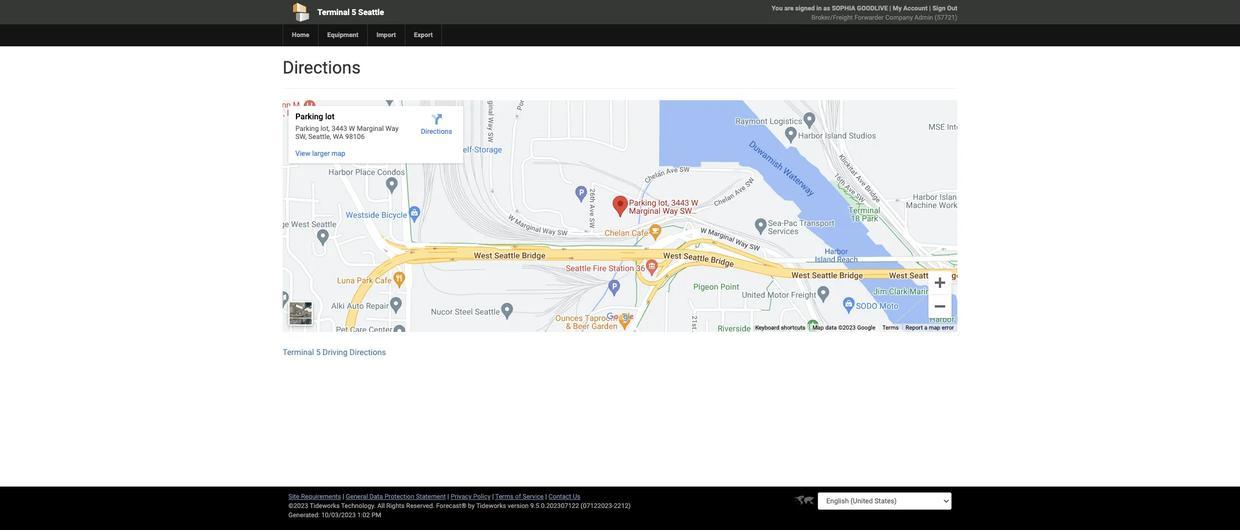 Task type: vqa. For each thing, say whether or not it's contained in the screenshot.
Forgot password? link
no



Task type: locate. For each thing, give the bounding box(es) containing it.
terminal left driving
[[283, 348, 314, 357]]

terminal for terminal 5 seattle
[[318, 8, 350, 17]]

1 vertical spatial directions
[[350, 348, 386, 357]]

by
[[468, 503, 475, 510]]

generated:
[[289, 512, 320, 519]]

contact
[[549, 493, 572, 501]]

(57721)
[[935, 14, 958, 21]]

account
[[904, 5, 928, 12]]

1 vertical spatial terminal
[[283, 348, 314, 357]]

policy
[[474, 493, 491, 501]]

general
[[346, 493, 368, 501]]

5 left the seattle
[[352, 8, 357, 17]]

(07122023-
[[581, 503, 614, 510]]

1 horizontal spatial terminal
[[318, 8, 350, 17]]

terminal
[[318, 8, 350, 17], [283, 348, 314, 357]]

1 horizontal spatial 5
[[352, 8, 357, 17]]

terminal for terminal 5 driving directions
[[283, 348, 314, 357]]

terminal up "equipment"
[[318, 8, 350, 17]]

goodlive
[[858, 5, 889, 12]]

out
[[948, 5, 958, 12]]

1:02
[[358, 512, 370, 519]]

privacy policy link
[[451, 493, 491, 501]]

are
[[785, 5, 794, 12]]

seattle
[[359, 8, 384, 17]]

terminal 5 driving directions link
[[283, 348, 386, 357]]

broker/freight
[[812, 14, 853, 21]]

5
[[352, 8, 357, 17], [316, 348, 321, 357]]

my account link
[[893, 5, 928, 12]]

as
[[824, 5, 831, 12]]

0 horizontal spatial terminal
[[283, 348, 314, 357]]

my
[[893, 5, 902, 12]]

statement
[[416, 493, 446, 501]]

forecast®
[[436, 503, 467, 510]]

technology.
[[341, 503, 376, 510]]

driving
[[323, 348, 348, 357]]

0 vertical spatial 5
[[352, 8, 357, 17]]

reserved.
[[406, 503, 435, 510]]

5 for driving
[[316, 348, 321, 357]]

export link
[[405, 24, 442, 46]]

data
[[370, 493, 383, 501]]

directions right driving
[[350, 348, 386, 357]]

0 vertical spatial terminal
[[318, 8, 350, 17]]

|
[[890, 5, 892, 12], [930, 5, 932, 12], [343, 493, 344, 501], [448, 493, 449, 501], [493, 493, 494, 501], [546, 493, 547, 501]]

forwarder
[[855, 14, 884, 21]]

terminal inside terminal 5 seattle link
[[318, 8, 350, 17]]

import link
[[367, 24, 405, 46]]

terminal 5 seattle
[[318, 8, 384, 17]]

directions
[[283, 57, 361, 78], [350, 348, 386, 357]]

site requirements link
[[289, 493, 341, 501]]

1 vertical spatial 5
[[316, 348, 321, 357]]

5 left driving
[[316, 348, 321, 357]]

0 horizontal spatial 5
[[316, 348, 321, 357]]

equipment
[[327, 31, 359, 39]]

sophia
[[832, 5, 856, 12]]

you are signed in as sophia goodlive | my account | sign out broker/freight forwarder company admin (57721)
[[772, 5, 958, 21]]

directions down "equipment" link
[[283, 57, 361, 78]]

company
[[886, 14, 913, 21]]

site
[[289, 493, 300, 501]]

version
[[508, 503, 529, 510]]



Task type: describe. For each thing, give the bounding box(es) containing it.
| up the tideworks
[[493, 493, 494, 501]]

0 vertical spatial directions
[[283, 57, 361, 78]]

sign
[[933, 5, 946, 12]]

requirements
[[301, 493, 341, 501]]

| left general
[[343, 493, 344, 501]]

admin
[[915, 14, 934, 21]]

protection
[[385, 493, 415, 501]]

tideworks
[[477, 503, 507, 510]]

site requirements | general data protection statement | privacy policy | terms of service | contact us ©2023 tideworks technology. all rights reserved. forecast® by tideworks version 9.5.0.202307122 (07122023-2212) generated: 10/03/2023 1:02 pm
[[289, 493, 631, 519]]

pm
[[372, 512, 382, 519]]

general data protection statement link
[[346, 493, 446, 501]]

| up 9.5.0.202307122
[[546, 493, 547, 501]]

import
[[377, 31, 396, 39]]

service
[[523, 493, 544, 501]]

| up forecast®
[[448, 493, 449, 501]]

contact us link
[[549, 493, 581, 501]]

in
[[817, 5, 822, 12]]

terms of service link
[[496, 493, 544, 501]]

terms
[[496, 493, 514, 501]]

| left sign
[[930, 5, 932, 12]]

rights
[[387, 503, 405, 510]]

of
[[515, 493, 521, 501]]

9.5.0.202307122
[[531, 503, 580, 510]]

2212)
[[614, 503, 631, 510]]

signed
[[796, 5, 815, 12]]

| left the "my"
[[890, 5, 892, 12]]

home
[[292, 31, 310, 39]]

sign out link
[[933, 5, 958, 12]]

us
[[573, 493, 581, 501]]

home link
[[283, 24, 318, 46]]

5 for seattle
[[352, 8, 357, 17]]

equipment link
[[318, 24, 367, 46]]

you
[[772, 5, 783, 12]]

export
[[414, 31, 433, 39]]

terminal 5 seattle link
[[283, 0, 554, 24]]

10/03/2023
[[322, 512, 356, 519]]

privacy
[[451, 493, 472, 501]]

terminal 5 driving directions
[[283, 348, 386, 357]]

©2023 tideworks
[[289, 503, 340, 510]]

all
[[378, 503, 385, 510]]



